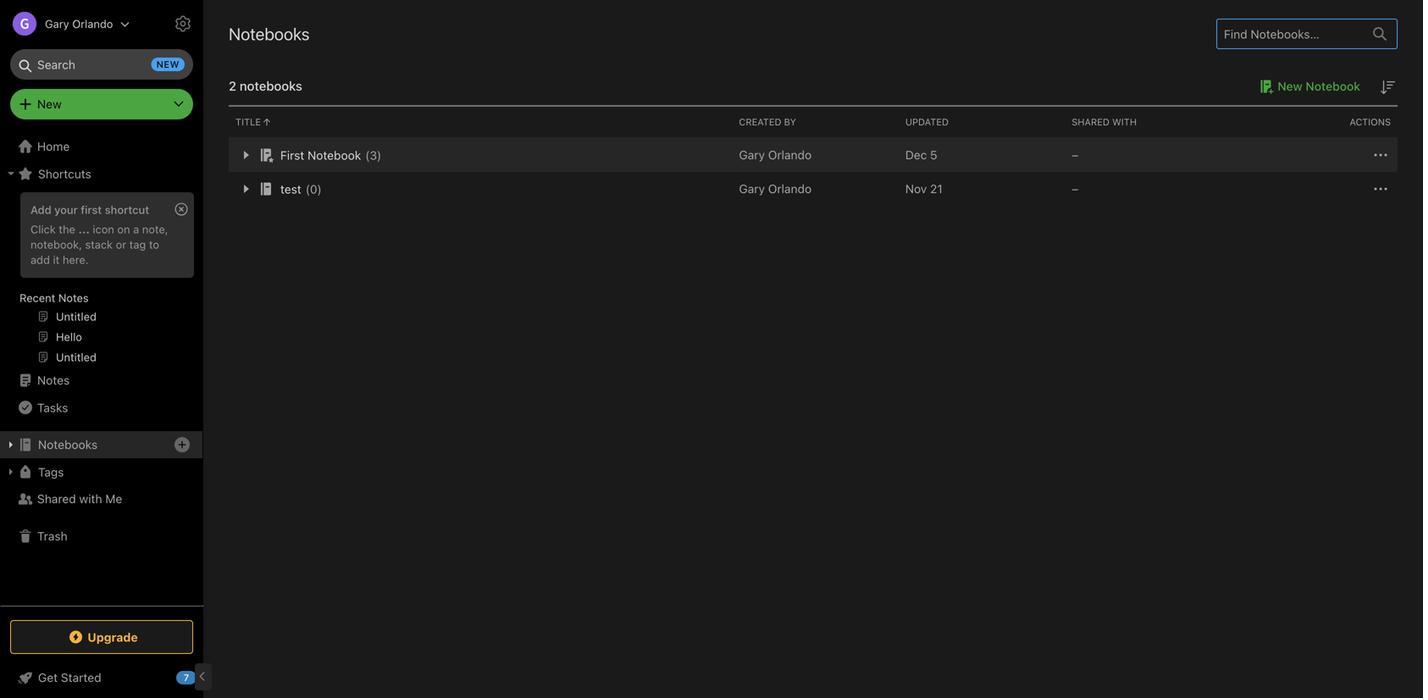 Task type: locate. For each thing, give the bounding box(es) containing it.
notebook inside new notebook button
[[1306, 79, 1361, 93]]

new inside new notebook button
[[1278, 79, 1303, 93]]

notebook left the 3
[[308, 148, 361, 162]]

2 vertical spatial gary orlando
[[739, 182, 812, 196]]

upgrade
[[88, 630, 138, 644]]

recent
[[19, 291, 55, 304]]

recent notes
[[19, 291, 89, 304]]

notes
[[58, 291, 89, 304], [37, 373, 70, 387]]

1 horizontal spatial )
[[377, 148, 381, 162]]

nov
[[906, 182, 927, 196]]

1 vertical spatial arrow image
[[236, 179, 256, 199]]

( right test
[[306, 182, 310, 196]]

arrow image inside the test row
[[236, 179, 256, 199]]

1 vertical spatial notebook
[[308, 148, 361, 162]]

arrow image for test
[[236, 179, 256, 199]]

orlando down by
[[768, 148, 812, 162]]

notebook up actions button
[[1306, 79, 1361, 93]]

0 vertical spatial (
[[365, 148, 370, 162]]

0 horizontal spatial new
[[37, 97, 62, 111]]

new for new notebook
[[1278, 79, 1303, 93]]

arrow image
[[236, 145, 256, 165], [236, 179, 256, 199]]

5
[[930, 148, 938, 162]]

1 vertical spatial orlando
[[768, 148, 812, 162]]

0 vertical spatial –
[[1072, 148, 1079, 162]]

1 vertical spatial –
[[1072, 182, 1079, 196]]

1 arrow image from the top
[[236, 145, 256, 165]]

0 vertical spatial arrow image
[[236, 145, 256, 165]]

1 vertical spatial new
[[37, 97, 62, 111]]

more actions image
[[1371, 145, 1391, 165], [1371, 179, 1391, 199]]

orlando inside first notebook row
[[768, 148, 812, 162]]

orlando inside the test row
[[768, 182, 812, 196]]

gary inside field
[[45, 17, 69, 30]]

click the ...
[[31, 223, 90, 235]]

add
[[31, 203, 51, 216]]

0 horizontal spatial )
[[317, 182, 322, 196]]

1 vertical spatial (
[[306, 182, 310, 196]]

notebook,
[[31, 238, 82, 251]]

orlando
[[72, 17, 113, 30], [768, 148, 812, 162], [768, 182, 812, 196]]

Find Notebooks… text field
[[1218, 20, 1363, 48]]

expand tags image
[[4, 465, 18, 479]]

new for new
[[37, 97, 62, 111]]

gary orlando inside the test row
[[739, 182, 812, 196]]

1 vertical spatial gary orlando
[[739, 148, 812, 162]]

0 horizontal spatial (
[[306, 182, 310, 196]]

click
[[31, 223, 56, 235]]

2 arrow image from the top
[[236, 179, 256, 199]]

0 vertical spatial gary
[[45, 17, 69, 30]]

with
[[1113, 117, 1137, 128]]

0 horizontal spatial notebook
[[308, 148, 361, 162]]

notebook inside first notebook row
[[308, 148, 361, 162]]

gary for test ( 0 )
[[739, 182, 765, 196]]

sort options image
[[1378, 77, 1398, 97]]

gary orlando up search text box
[[45, 17, 113, 30]]

test
[[280, 182, 301, 196]]

test row
[[229, 172, 1398, 206]]

0 vertical spatial gary orlando
[[45, 17, 113, 30]]

orlando for test ( 0 )
[[768, 182, 812, 196]]

expand notebooks image
[[4, 438, 18, 452]]

1 vertical spatial more actions image
[[1371, 179, 1391, 199]]

notebook
[[1306, 79, 1361, 93], [308, 148, 361, 162]]

more actions field inside first notebook row
[[1371, 145, 1391, 165]]

note,
[[142, 223, 168, 235]]

more actions field for 5
[[1371, 145, 1391, 165]]

gary orlando down first notebook row
[[739, 182, 812, 196]]

1 horizontal spatial (
[[365, 148, 370, 162]]

tree
[[0, 133, 203, 605]]

gary orlando for test ( 0 )
[[739, 182, 812, 196]]

1 more actions image from the top
[[1371, 145, 1391, 165]]

more actions field for 21
[[1371, 179, 1391, 199]]

1 horizontal spatial notebooks
[[229, 24, 310, 44]]

gary orlando inside first notebook row
[[739, 148, 812, 162]]

gary orlando inside field
[[45, 17, 113, 30]]

row group
[[229, 138, 1398, 206]]

add your first shortcut
[[31, 203, 149, 216]]

0 horizontal spatial notebooks
[[38, 438, 98, 452]]

0 vertical spatial more actions field
[[1371, 145, 1391, 165]]

new up actions button
[[1278, 79, 1303, 93]]

arrow image for first notebook
[[236, 145, 256, 165]]

tag
[[129, 238, 146, 251]]

0 vertical spatial orlando
[[72, 17, 113, 30]]

nov 21
[[906, 182, 943, 196]]

orlando for first notebook ( 3 )
[[768, 148, 812, 162]]

gary inside first notebook row
[[739, 148, 765, 162]]

1 vertical spatial more actions field
[[1371, 179, 1391, 199]]

1 horizontal spatial new
[[1278, 79, 1303, 93]]

first notebook row
[[229, 138, 1398, 172]]

shortcut
[[105, 203, 149, 216]]

more actions image inside first notebook row
[[1371, 145, 1391, 165]]

on
[[117, 223, 130, 235]]

arrow image inside first notebook row
[[236, 145, 256, 165]]

tasks button
[[0, 394, 203, 421]]

first notebook ( 3 )
[[280, 148, 381, 162]]

21
[[930, 182, 943, 196]]

0 vertical spatial notebook
[[1306, 79, 1361, 93]]

1 – from the top
[[1072, 148, 1079, 162]]

new notebook
[[1278, 79, 1361, 93]]

more actions field inside the test row
[[1371, 179, 1391, 199]]

gary orlando down created by
[[739, 148, 812, 162]]

new notebook button
[[1254, 76, 1361, 97]]

row group containing gary orlando
[[229, 138, 1398, 206]]

More actions field
[[1371, 145, 1391, 165], [1371, 179, 1391, 199]]

upgrade button
[[10, 620, 193, 654]]

0 vertical spatial more actions image
[[1371, 145, 1391, 165]]

)
[[377, 148, 381, 162], [317, 182, 322, 196]]

click to collapse image
[[197, 667, 210, 687]]

( inside first notebook row
[[365, 148, 370, 162]]

0 vertical spatial notebooks
[[229, 24, 310, 44]]

notebooks up tags
[[38, 438, 98, 452]]

1 horizontal spatial notebook
[[1306, 79, 1361, 93]]

orlando up search text box
[[72, 17, 113, 30]]

notebooks
[[229, 24, 310, 44], [38, 438, 98, 452]]

with
[[79, 492, 102, 506]]

2 – from the top
[[1072, 182, 1079, 196]]

( right first
[[365, 148, 370, 162]]

trash
[[37, 529, 68, 543]]

2 vertical spatial gary
[[739, 182, 765, 196]]

first
[[280, 148, 304, 162]]

here.
[[63, 253, 89, 266]]

0 vertical spatial )
[[377, 148, 381, 162]]

shared
[[37, 492, 76, 506]]

2 more actions image from the top
[[1371, 179, 1391, 199]]

updated button
[[899, 107, 1065, 137]]

(
[[365, 148, 370, 162], [306, 182, 310, 196]]

the
[[59, 223, 75, 235]]

1 vertical spatial notebooks
[[38, 438, 98, 452]]

get
[[38, 671, 58, 685]]

group containing add your first shortcut
[[0, 187, 203, 374]]

notebooks up notebooks
[[229, 24, 310, 44]]

group
[[0, 187, 203, 374]]

your
[[54, 203, 78, 216]]

1 more actions field from the top
[[1371, 145, 1391, 165]]

2 vertical spatial orlando
[[768, 182, 812, 196]]

– inside first notebook row
[[1072, 148, 1079, 162]]

1 vertical spatial )
[[317, 182, 322, 196]]

( inside the test row
[[306, 182, 310, 196]]

notebooks element
[[203, 0, 1423, 698]]

2 more actions field from the top
[[1371, 179, 1391, 199]]

stack
[[85, 238, 113, 251]]

0 vertical spatial new
[[1278, 79, 1303, 93]]

new inside new popup button
[[37, 97, 62, 111]]

1 vertical spatial notes
[[37, 373, 70, 387]]

title
[[236, 117, 261, 128]]

new up home
[[37, 97, 62, 111]]

gary inside the test row
[[739, 182, 765, 196]]

–
[[1072, 148, 1079, 162], [1072, 182, 1079, 196]]

arrow image left test
[[236, 179, 256, 199]]

1 vertical spatial gary
[[739, 148, 765, 162]]

orlando down first notebook row
[[768, 182, 812, 196]]

new
[[1278, 79, 1303, 93], [37, 97, 62, 111]]

group inside tree
[[0, 187, 203, 374]]

arrow image down "title"
[[236, 145, 256, 165]]

notes right recent
[[58, 291, 89, 304]]

gary
[[45, 17, 69, 30], [739, 148, 765, 162], [739, 182, 765, 196]]

Search text field
[[22, 49, 181, 80]]

...
[[78, 223, 90, 235]]

gary orlando
[[45, 17, 113, 30], [739, 148, 812, 162], [739, 182, 812, 196]]

notebooks
[[240, 78, 302, 93]]

– inside the test row
[[1072, 182, 1079, 196]]

notes up the tasks
[[37, 373, 70, 387]]

new search field
[[22, 49, 185, 80]]

me
[[105, 492, 122, 506]]

or
[[116, 238, 126, 251]]

more actions image inside the test row
[[1371, 179, 1391, 199]]



Task type: vqa. For each thing, say whether or not it's contained in the screenshot.
add
yes



Task type: describe. For each thing, give the bounding box(es) containing it.
2 notebooks
[[229, 78, 302, 93]]

– for dec 5
[[1072, 148, 1079, 162]]

shared with
[[1072, 117, 1137, 128]]

add
[[31, 253, 50, 266]]

first
[[81, 203, 102, 216]]

Sort field
[[1378, 76, 1398, 97]]

) inside the test row
[[317, 182, 322, 196]]

gary for first notebook ( 3 )
[[739, 148, 765, 162]]

tags
[[38, 465, 64, 479]]

dec
[[906, 148, 927, 162]]

icon on a note, notebook, stack or tag to add it here.
[[31, 223, 168, 266]]

shared with me link
[[0, 485, 203, 513]]

settings image
[[173, 14, 193, 34]]

home
[[37, 139, 70, 153]]

icon
[[93, 223, 114, 235]]

started
[[61, 671, 101, 685]]

shared with button
[[1065, 107, 1232, 137]]

– for nov 21
[[1072, 182, 1079, 196]]

gary orlando for first notebook ( 3 )
[[739, 148, 812, 162]]

tags button
[[0, 458, 203, 485]]

updated
[[906, 117, 949, 128]]

3
[[370, 148, 377, 162]]

get started
[[38, 671, 101, 685]]

created by button
[[732, 107, 899, 137]]

new button
[[10, 89, 193, 119]]

0 vertical spatial notes
[[58, 291, 89, 304]]

row group inside 'notebooks' 'element'
[[229, 138, 1398, 206]]

Account field
[[0, 7, 130, 41]]

7
[[184, 672, 189, 683]]

shared with me
[[37, 492, 122, 506]]

new
[[156, 59, 180, 70]]

notes link
[[0, 367, 203, 394]]

actions
[[1350, 117, 1391, 128]]

tree containing home
[[0, 133, 203, 605]]

by
[[784, 117, 796, 128]]

dec 5
[[906, 148, 938, 162]]

) inside first notebook row
[[377, 148, 381, 162]]

0
[[310, 182, 317, 196]]

Help and Learning task checklist field
[[0, 664, 203, 691]]

trash link
[[0, 523, 203, 550]]

2
[[229, 78, 236, 93]]

home link
[[0, 133, 203, 160]]

shared
[[1072, 117, 1110, 128]]

notebooks inside 'element'
[[229, 24, 310, 44]]

notebooks link
[[0, 431, 203, 458]]

more actions image for 5
[[1371, 145, 1391, 165]]

actions button
[[1232, 107, 1398, 137]]

created by
[[739, 117, 796, 128]]

created
[[739, 117, 782, 128]]

shortcuts
[[38, 167, 91, 181]]

it
[[53, 253, 60, 266]]

more actions image for 21
[[1371, 179, 1391, 199]]

orlando inside field
[[72, 17, 113, 30]]

notebooks inside 'link'
[[38, 438, 98, 452]]

test ( 0 )
[[280, 182, 322, 196]]

notebook for new
[[1306, 79, 1361, 93]]

notebook for first
[[308, 148, 361, 162]]

tasks
[[37, 401, 68, 415]]

shortcuts button
[[0, 160, 203, 187]]

a
[[133, 223, 139, 235]]

to
[[149, 238, 159, 251]]

title button
[[229, 107, 732, 137]]



